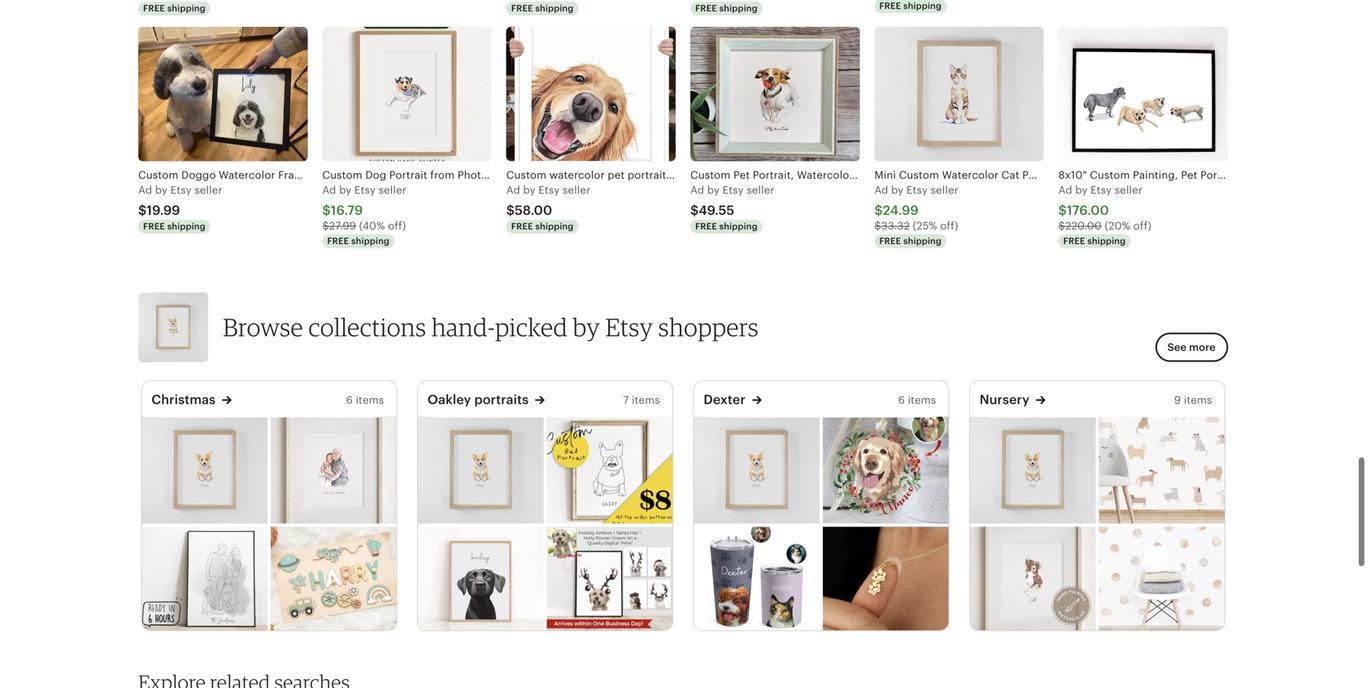Task type: describe. For each thing, give the bounding box(es) containing it.
a d b y etsy seller $ 58.00 free shipping
[[506, 184, 591, 232]]

y for 16.79
[[346, 184, 352, 196]]

220.00
[[1066, 220, 1102, 232]]

oakley
[[428, 393, 471, 407]]

free inside a d b y etsy seller $ 19.99 free shipping
[[143, 222, 165, 232]]

custom watercolor pet portrait watercolor dog painting dog portrait custom pet memorial gift custom watercolor pet custom dog portrait gift image
[[506, 27, 676, 162]]

off) for 176.00
[[1134, 220, 1152, 232]]

$ for 16.79
[[322, 203, 331, 218]]

christmas
[[151, 393, 216, 407]]

$ for 176.00
[[1059, 203, 1067, 218]]

shoppers
[[659, 313, 759, 343]]

seller for 19.99
[[195, 184, 222, 196]]

a for 16.79
[[322, 184, 330, 196]]

custom pet portrait, watercolor painting from photo, personalized portrait for pet, remembrance gift, memorial gift for dog cat lover image
[[691, 27, 860, 162]]

seller for 16.79
[[379, 184, 407, 196]]

off) for 16.79
[[388, 220, 406, 232]]

d for 19.99
[[145, 184, 152, 196]]

d for 176.00
[[1066, 184, 1073, 196]]

seller for 176.00
[[1115, 184, 1143, 196]]

d for 24.99
[[882, 184, 889, 196]]

etsy right by
[[606, 313, 653, 343]]

a for 58.00
[[506, 184, 514, 196]]

hand-
[[432, 313, 495, 343]]

(20%
[[1105, 220, 1131, 232]]

custom dog portrait from photo • custom hand-painted dog portrait • personalized pet artwork • custom watercolor pet paintings • hwp001 image
[[322, 27, 492, 162]]

16.79
[[331, 203, 363, 218]]

seller for 24.99
[[931, 184, 959, 196]]

one line drawing , custom couple portrait, custom family gift, personalized wedding anniversary gift, custom line from photo image
[[142, 527, 267, 634]]

etsy for 24.99
[[907, 184, 928, 196]]

y for 58.00
[[530, 184, 536, 196]]

off) for 24.99
[[940, 220, 959, 232]]

items for christmas
[[356, 395, 384, 407]]

6 for christmas
[[346, 395, 353, 407]]

custom pet insulated tumbler using pet photo + name custom dog 20/15/10 oz tumbler personalized dog cup custom cat tumbler custom travel mug image
[[694, 527, 820, 634]]

browse collections hand-picked by etsy shoppers
[[223, 313, 759, 343]]

etsy for 176.00
[[1091, 184, 1112, 196]]

nursery
[[980, 393, 1030, 407]]

d for 49.55
[[698, 184, 705, 196]]

shipping inside the a d b y etsy seller $ 24.99 $ 33.32 (25% off) free shipping
[[904, 236, 942, 247]]

27.99
[[329, 220, 356, 232]]

more
[[1189, 342, 1216, 354]]

free inside a d b y etsy seller $ 58.00 free shipping
[[511, 222, 533, 232]]

b for 49.55
[[707, 184, 714, 196]]

mini custom watercolor pet portrait, dog portrait from photos, pet painting, tiny paintings, miniature painting image for nursery
[[970, 417, 1096, 524]]

a for 24.99
[[875, 184, 882, 196]]

etsy for 58.00
[[539, 184, 560, 196]]

24.99
[[883, 203, 919, 218]]

(40%
[[359, 220, 385, 232]]

etsy for 49.55
[[723, 184, 744, 196]]

shipping inside a d b y etsy seller $ 49.55 free shipping
[[720, 222, 758, 232]]

y for 176.00
[[1082, 184, 1088, 196]]

a for 19.99
[[138, 184, 146, 196]]

a d b y etsy seller $ 176.00 $ 220.00 (20% off) free shipping
[[1059, 184, 1152, 247]]

7 items
[[623, 395, 660, 407]]

a d b y etsy seller $ 24.99 $ 33.32 (25% off) free shipping
[[875, 184, 959, 247]]

a d b y etsy seller $ 19.99 free shipping
[[138, 184, 222, 232]]



Task type: locate. For each thing, give the bounding box(es) containing it.
2 6 items from the left
[[898, 395, 936, 407]]

$ for 19.99
[[138, 203, 147, 218]]

custom ugly portrait, line drawing, bad portrait, line art, custom portrait, pet portrait, dog portrait, digital art, personalized gift, art image
[[547, 417, 672, 524]]

9 items
[[1175, 395, 1213, 407]]

4 d from the left
[[698, 184, 705, 196]]

picked
[[495, 313, 568, 343]]

3 items from the left
[[908, 395, 936, 407]]

8x10" custom painting, pet portrait, dog portrait, cat portrait, dog art, christmas gift, dog painting, four pet, personalized gift image
[[1059, 27, 1228, 162]]

33.32
[[881, 220, 910, 232]]

6 items for dexter
[[898, 395, 936, 407]]

d up 49.55
[[698, 184, 705, 196]]

items right 7
[[632, 395, 660, 407]]

d inside a d b y etsy seller $ 49.55 free shipping
[[698, 184, 705, 196]]

shipping inside a d b y etsy seller $ 58.00 free shipping
[[535, 222, 574, 232]]

b inside a d b y etsy seller $ 58.00 free shipping
[[523, 184, 530, 196]]

by
[[573, 313, 600, 343]]

1 y from the left
[[162, 184, 168, 196]]

2 items from the left
[[632, 395, 660, 407]]

items for dexter
[[908, 395, 936, 407]]

6 b from the left
[[1076, 184, 1082, 196]]

6 d from the left
[[1066, 184, 1073, 196]]

y
[[162, 184, 168, 196], [346, 184, 352, 196], [530, 184, 536, 196], [714, 184, 720, 196], [898, 184, 904, 196], [1082, 184, 1088, 196]]

b up 176.00 on the right top of the page
[[1076, 184, 1082, 196]]

6 up the personalized dog ornament with photo & name, custom dog christmas ornament, custom pet ornament, gift for pet lovers, pet memorial ornament
[[898, 395, 905, 407]]

custom doggo watercolor framed prints | custom pet portrait | dog watercolor portrait| dog dad gift | personalized pet portrait canvas gifts image
[[138, 27, 308, 162]]

dexter
[[704, 393, 746, 407]]

off) right (40%
[[388, 220, 406, 232]]

6 for dexter
[[898, 395, 905, 407]]

d for 16.79
[[329, 184, 336, 196]]

2 seller from the left
[[379, 184, 407, 196]]

1 items from the left
[[356, 395, 384, 407]]

free inside the a d b y etsy seller $ 24.99 $ 33.32 (25% off) free shipping
[[880, 236, 901, 247]]

d up 176.00 on the right top of the page
[[1066, 184, 1073, 196]]

(25%
[[913, 220, 937, 232]]

shipping inside a d b y etsy seller $ 16.79 $ 27.99 (40% off) free shipping
[[351, 236, 390, 247]]

1 seller from the left
[[195, 184, 222, 196]]

d up 24.99
[[882, 184, 889, 196]]

etsy up 58.00
[[539, 184, 560, 196]]

2 b from the left
[[339, 184, 346, 196]]

off) inside a d b y etsy seller $ 16.79 $ 27.99 (40% off) free shipping
[[388, 220, 406, 232]]

1 d from the left
[[145, 184, 152, 196]]

etsy inside a d b y etsy seller $ 49.55 free shipping
[[723, 184, 744, 196]]

a
[[138, 184, 146, 196], [322, 184, 330, 196], [506, 184, 514, 196], [691, 184, 698, 196], [875, 184, 882, 196], [1059, 184, 1066, 196]]

shipping
[[904, 1, 942, 11], [167, 3, 206, 14], [535, 3, 574, 14], [720, 3, 758, 14], [167, 222, 206, 232], [535, 222, 574, 232], [720, 222, 758, 232], [351, 236, 390, 247], [904, 236, 942, 247], [1088, 236, 1126, 247]]

etsy up 49.55
[[723, 184, 744, 196]]

3 off) from the left
[[1134, 220, 1152, 232]]

y up 58.00
[[530, 184, 536, 196]]

$ inside a d b y etsy seller $ 49.55 free shipping
[[691, 203, 699, 218]]

seller inside a d b y etsy seller $ 49.55 free shipping
[[747, 184, 775, 196]]

a d b y etsy seller $ 16.79 $ 27.99 (40% off) free shipping
[[322, 184, 407, 247]]

items
[[356, 395, 384, 407], [632, 395, 660, 407], [908, 395, 936, 407], [1184, 395, 1213, 407]]

portraits
[[474, 393, 529, 407]]

b inside a d b y etsy seller $ 16.79 $ 27.99 (40% off) free shipping
[[339, 184, 346, 196]]

y inside a d b y etsy seller $ 19.99 free shipping
[[162, 184, 168, 196]]

a for 49.55
[[691, 184, 698, 196]]

0 horizontal spatial off)
[[388, 220, 406, 232]]

6 a from the left
[[1059, 184, 1066, 196]]

6 items down collections
[[346, 395, 384, 407]]

b inside a d b y etsy seller $ 19.99 free shipping
[[155, 184, 162, 196]]

58.00
[[515, 203, 552, 218]]

free inside a d b y etsy seller $ 49.55 free shipping
[[695, 222, 717, 232]]

etsy up 19.99
[[170, 184, 192, 196]]

$ for 24.99
[[875, 203, 883, 218]]

4 b from the left
[[707, 184, 714, 196]]

2 d from the left
[[329, 184, 336, 196]]

see more
[[1168, 342, 1216, 354]]

etsy for 16.79
[[355, 184, 376, 196]]

4 y from the left
[[714, 184, 720, 196]]

b for 58.00
[[523, 184, 530, 196]]

1 horizontal spatial 6
[[898, 395, 905, 407]]

1 off) from the left
[[388, 220, 406, 232]]

y up 49.55
[[714, 184, 720, 196]]

seller for 49.55
[[747, 184, 775, 196]]

mini custom watercolor pet portrait, dog portrait from photos, pet painting, tiny paintings, miniature painting image down dexter
[[694, 417, 820, 524]]

watercolor polka dot decals - removable, reusable wall stickers - boho nursery decor, kids room wall art image
[[1099, 527, 1225, 634]]

browse
[[223, 313, 303, 343]]

see more link
[[1156, 333, 1228, 363]]

free inside a d b y etsy seller $ 16.79 $ 27.99 (40% off) free shipping
[[327, 236, 349, 247]]

176.00
[[1067, 203, 1109, 218]]

etsy inside a d b y etsy seller $ 58.00 free shipping
[[539, 184, 560, 196]]

1 a from the left
[[138, 184, 146, 196]]

custom dog cat pet portrait, personalized pet vector, pet art, girlfriend gift, head to chest, digital files image
[[418, 527, 544, 634]]

dog wall decals - nursery decor, watercolor puppy wall art, dog lover gift, reusable and removable kids room wall stickers image
[[1099, 417, 1225, 524]]

b for 16.79
[[339, 184, 346, 196]]

6 items
[[346, 395, 384, 407], [898, 395, 936, 407]]

etsy inside the a d b y etsy seller $ 24.99 $ 33.32 (25% off) free shipping
[[907, 184, 928, 196]]

d inside a d b y etsy seller $ 176.00 $ 220.00 (20% off) free shipping
[[1066, 184, 1073, 196]]

mini custom watercolor pet portrait, dog portrait from photos, pet painting, tiny paintings, miniature painting image for christmas
[[142, 417, 267, 524]]

a inside the a d b y etsy seller $ 24.99 $ 33.32 (25% off) free shipping
[[875, 184, 882, 196]]

2 off) from the left
[[940, 220, 959, 232]]

b up 24.99
[[891, 184, 898, 196]]

b
[[155, 184, 162, 196], [339, 184, 346, 196], [523, 184, 530, 196], [707, 184, 714, 196], [891, 184, 898, 196], [1076, 184, 1082, 196]]

d inside the a d b y etsy seller $ 24.99 $ 33.32 (25% off) free shipping
[[882, 184, 889, 196]]

y inside the a d b y etsy seller $ 24.99 $ 33.32 (25% off) free shipping
[[898, 184, 904, 196]]

items up the personalized dog ornament with photo & name, custom dog christmas ornament, custom pet ornament, gift for pet lovers, pet memorial ornament
[[908, 395, 936, 407]]

seller inside a d b y etsy seller $ 58.00 free shipping
[[563, 184, 591, 196]]

1 b from the left
[[155, 184, 162, 196]]

a d b y etsy seller $ 49.55 free shipping
[[691, 184, 775, 232]]

free
[[880, 1, 901, 11], [143, 3, 165, 14], [511, 3, 533, 14], [695, 3, 717, 14], [143, 222, 165, 232], [511, 222, 533, 232], [695, 222, 717, 232], [327, 236, 349, 247], [880, 236, 901, 247], [1064, 236, 1085, 247]]

items right 9
[[1184, 395, 1213, 407]]

5 b from the left
[[891, 184, 898, 196]]

y inside a d b y etsy seller $ 49.55 free shipping
[[714, 184, 720, 196]]

3 b from the left
[[523, 184, 530, 196]]

shipping inside a d b y etsy seller $ 176.00 $ 220.00 (20% off) free shipping
[[1088, 236, 1126, 247]]

mini custom watercolor pet portrait, dog portrait from photos, pet painting, tiny paintings, miniature painting image for oakley portraits
[[418, 417, 544, 524]]

5 seller from the left
[[931, 184, 959, 196]]

b up 49.55
[[707, 184, 714, 196]]

b for 19.99
[[155, 184, 162, 196]]

b for 24.99
[[891, 184, 898, 196]]

19.99
[[147, 203, 180, 218]]

a inside a d b y etsy seller $ 176.00 $ 220.00 (20% off) free shipping
[[1059, 184, 1066, 196]]

seller for 58.00
[[563, 184, 591, 196]]

mini custom watercolor pet portrait, dog portrait from photos, pet painting, tiny paintings, miniature painting image down 'oakley portraits' at the bottom of page
[[418, 417, 544, 524]]

1 horizontal spatial off)
[[940, 220, 959, 232]]

etsy up 176.00 on the right top of the page
[[1091, 184, 1112, 196]]

etsy inside a d b y etsy seller $ 176.00 $ 220.00 (20% off) free shipping
[[1091, 184, 1112, 196]]

b up 16.79
[[339, 184, 346, 196]]

b inside a d b y etsy seller $ 176.00 $ 220.00 (20% off) free shipping
[[1076, 184, 1082, 196]]

custom watercolor portrait, family portrait, custom portrait from photo, portraits from photos, personalized gifts, mother's day gift, image
[[271, 417, 396, 524]]

oakley portraits
[[428, 393, 529, 407]]

6 seller from the left
[[1115, 184, 1143, 196]]

off) inside a d b y etsy seller $ 176.00 $ 220.00 (20% off) free shipping
[[1134, 220, 1152, 232]]

etsy inside a d b y etsy seller $ 19.99 free shipping
[[170, 184, 192, 196]]

seller
[[195, 184, 222, 196], [379, 184, 407, 196], [563, 184, 591, 196], [747, 184, 775, 196], [931, 184, 959, 196], [1115, 184, 1143, 196]]

free inside a d b y etsy seller $ 176.00 $ 220.00 (20% off) free shipping
[[1064, 236, 1085, 247]]

y for 24.99
[[898, 184, 904, 196]]

seller inside a d b y etsy seller $ 19.99 free shipping
[[195, 184, 222, 196]]

b for 176.00
[[1076, 184, 1082, 196]]

off) right "(20%"
[[1134, 220, 1152, 232]]

paw print name necklace, personalized tiny dog paw necklace, minimalist paw necklace, animal necklace, pet necklace, christmas gift image
[[823, 527, 949, 634]]

etsy up 24.99
[[907, 184, 928, 196]]

y up 19.99
[[162, 184, 168, 196]]

items down collections
[[356, 395, 384, 407]]

5 d from the left
[[882, 184, 889, 196]]

3 d from the left
[[514, 184, 520, 196]]

9
[[1175, 395, 1181, 407]]

a inside a d b y etsy seller $ 16.79 $ 27.99 (40% off) free shipping
[[322, 184, 330, 196]]

y inside a d b y etsy seller $ 16.79 $ 27.99 (40% off) free shipping
[[346, 184, 352, 196]]

items for nursery
[[1184, 395, 1213, 407]]

seller inside the a d b y etsy seller $ 24.99 $ 33.32 (25% off) free shipping
[[931, 184, 959, 196]]

2 y from the left
[[346, 184, 352, 196]]

off) right (25%
[[940, 220, 959, 232]]

mini custom watercolor pet portrait, dog portraits from photos,dog portraits from photos, pet painting,  custom tiny paintings, miniature image
[[970, 527, 1096, 634]]

collections
[[309, 313, 426, 343]]

d up 16.79
[[329, 184, 336, 196]]

mini custom watercolor pet portrait, dog portrait from photos, pet painting, tiny paintings, miniature painting image down nursery
[[970, 417, 1096, 524]]

4 items from the left
[[1184, 395, 1213, 407]]

$ for 58.00
[[506, 203, 515, 218]]

etsy inside a d b y etsy seller $ 16.79 $ 27.99 (40% off) free shipping
[[355, 184, 376, 196]]

d up 58.00
[[514, 184, 520, 196]]

a inside a d b y etsy seller $ 49.55 free shipping
[[691, 184, 698, 196]]

2 a from the left
[[322, 184, 330, 196]]

y inside a d b y etsy seller $ 58.00 free shipping
[[530, 184, 536, 196]]

7
[[623, 395, 629, 407]]

holiday pet portrait - personalized and a great christmas gift! santa's helper pet dog cat wall art digital download to print or canvas. image
[[547, 527, 672, 634]]

mini custom watercolor pet portrait, dog portrait from photos, pet painting, tiny paintings, miniature painting image for dexter
[[694, 417, 820, 524]]

b inside a d b y etsy seller $ 49.55 free shipping
[[707, 184, 714, 196]]

3 y from the left
[[530, 184, 536, 196]]

etsy
[[170, 184, 192, 196], [355, 184, 376, 196], [539, 184, 560, 196], [723, 184, 744, 196], [907, 184, 928, 196], [1091, 184, 1112, 196], [606, 313, 653, 343]]

see
[[1168, 342, 1187, 354]]

y up 24.99
[[898, 184, 904, 196]]

$ inside a d b y etsy seller $ 19.99 free shipping
[[138, 203, 147, 218]]

d inside a d b y etsy seller $ 58.00 free shipping
[[514, 184, 520, 196]]

$ inside a d b y etsy seller $ 58.00 free shipping
[[506, 203, 515, 218]]

3 a from the left
[[506, 184, 514, 196]]

6
[[346, 395, 353, 407], [898, 395, 905, 407]]

off) inside the a d b y etsy seller $ 24.99 $ 33.32 (25% off) free shipping
[[940, 220, 959, 232]]

3 mini custom watercolor pet portrait, dog portrait from photos, pet painting, tiny paintings, miniature painting image from the left
[[694, 417, 820, 524]]

a inside a d b y etsy seller $ 58.00 free shipping
[[506, 184, 514, 196]]

2 horizontal spatial off)
[[1134, 220, 1152, 232]]

d
[[145, 184, 152, 196], [329, 184, 336, 196], [514, 184, 520, 196], [698, 184, 705, 196], [882, 184, 889, 196], [1066, 184, 1073, 196]]

5 a from the left
[[875, 184, 882, 196]]

2 mini custom watercolor pet portrait, dog portrait from photos, pet painting, tiny paintings, miniature painting image from the left
[[418, 417, 544, 524]]

6 y from the left
[[1082, 184, 1088, 196]]

b up 19.99
[[155, 184, 162, 196]]

free shipping
[[880, 1, 942, 11], [143, 3, 206, 14], [511, 3, 574, 14], [695, 3, 758, 14]]

y for 19.99
[[162, 184, 168, 196]]

a inside a d b y etsy seller $ 19.99 free shipping
[[138, 184, 146, 196]]

mini custom watercolor pet portrait, dog portrait from photos, pet painting, tiny paintings, miniature painting image
[[142, 417, 267, 524], [418, 417, 544, 524], [694, 417, 820, 524], [970, 417, 1096, 524]]

mini custom watercolor cat portrait, cat memorial, cat loss gift, cat lover gift, pet painting, tiny paintings, miniature painting image
[[875, 27, 1044, 162]]

d inside a d b y etsy seller $ 19.99 free shipping
[[145, 184, 152, 196]]

4 mini custom watercolor pet portrait, dog portrait from photos, pet painting, tiny paintings, miniature painting image from the left
[[970, 417, 1096, 524]]

$
[[138, 203, 147, 218], [322, 203, 331, 218], [506, 203, 515, 218], [691, 203, 699, 218], [875, 203, 883, 218], [1059, 203, 1067, 218], [322, 220, 329, 232], [875, 220, 881, 232], [1059, 220, 1066, 232]]

d for 58.00
[[514, 184, 520, 196]]

seller inside a d b y etsy seller $ 176.00 $ 220.00 (20% off) free shipping
[[1115, 184, 1143, 196]]

0 horizontal spatial 6
[[346, 395, 353, 407]]

0 horizontal spatial 6 items
[[346, 395, 384, 407]]

etsy for 19.99
[[170, 184, 192, 196]]

d up 19.99
[[145, 184, 152, 196]]

1 6 items from the left
[[346, 395, 384, 407]]

items for oakley portraits
[[632, 395, 660, 407]]

$ for 49.55
[[691, 203, 699, 218]]

off)
[[388, 220, 406, 232], [940, 220, 959, 232], [1134, 220, 1152, 232]]

b inside the a d b y etsy seller $ 24.99 $ 33.32 (25% off) free shipping
[[891, 184, 898, 196]]

b up 58.00
[[523, 184, 530, 196]]

d inside a d b y etsy seller $ 16.79 $ 27.99 (40% off) free shipping
[[329, 184, 336, 196]]

5 y from the left
[[898, 184, 904, 196]]

2 6 from the left
[[898, 395, 905, 407]]

etsy up 16.79
[[355, 184, 376, 196]]

y up 176.00 on the right top of the page
[[1082, 184, 1088, 196]]

1 6 from the left
[[346, 395, 353, 407]]

4 a from the left
[[691, 184, 698, 196]]

6 up custom watercolor portrait, family portrait, custom portrait from photo, portraits from photos, personalized gifts, mother's day gift,
[[346, 395, 353, 407]]

seller inside a d b y etsy seller $ 16.79 $ 27.99 (40% off) free shipping
[[379, 184, 407, 196]]

y for 49.55
[[714, 184, 720, 196]]

3 seller from the left
[[563, 184, 591, 196]]

personalized busy board puzzle, custom name puzzle, baby boy gift, toddler montessori toys, first christmas gifts for kids, busy board wood image
[[271, 527, 396, 634]]

personalized dog ornament with photo & name, custom dog christmas ornament, custom pet ornament, gift for pet lovers, pet memorial ornament image
[[823, 417, 949, 524]]

y inside a d b y etsy seller $ 176.00 $ 220.00 (20% off) free shipping
[[1082, 184, 1088, 196]]

1 mini custom watercolor pet portrait, dog portrait from photos, pet painting, tiny paintings, miniature painting image from the left
[[142, 417, 267, 524]]

49.55
[[699, 203, 735, 218]]

shipping inside a d b y etsy seller $ 19.99 free shipping
[[167, 222, 206, 232]]

6 items up the personalized dog ornament with photo & name, custom dog christmas ornament, custom pet ornament, gift for pet lovers, pet memorial ornament
[[898, 395, 936, 407]]

6 items for christmas
[[346, 395, 384, 407]]

1 horizontal spatial 6 items
[[898, 395, 936, 407]]

mini custom watercolor pet portrait, dog portrait from photos, pet painting, tiny paintings, miniature painting image down the "christmas"
[[142, 417, 267, 524]]

4 seller from the left
[[747, 184, 775, 196]]

a for 176.00
[[1059, 184, 1066, 196]]

y up 16.79
[[346, 184, 352, 196]]



Task type: vqa. For each thing, say whether or not it's contained in the screenshot.


